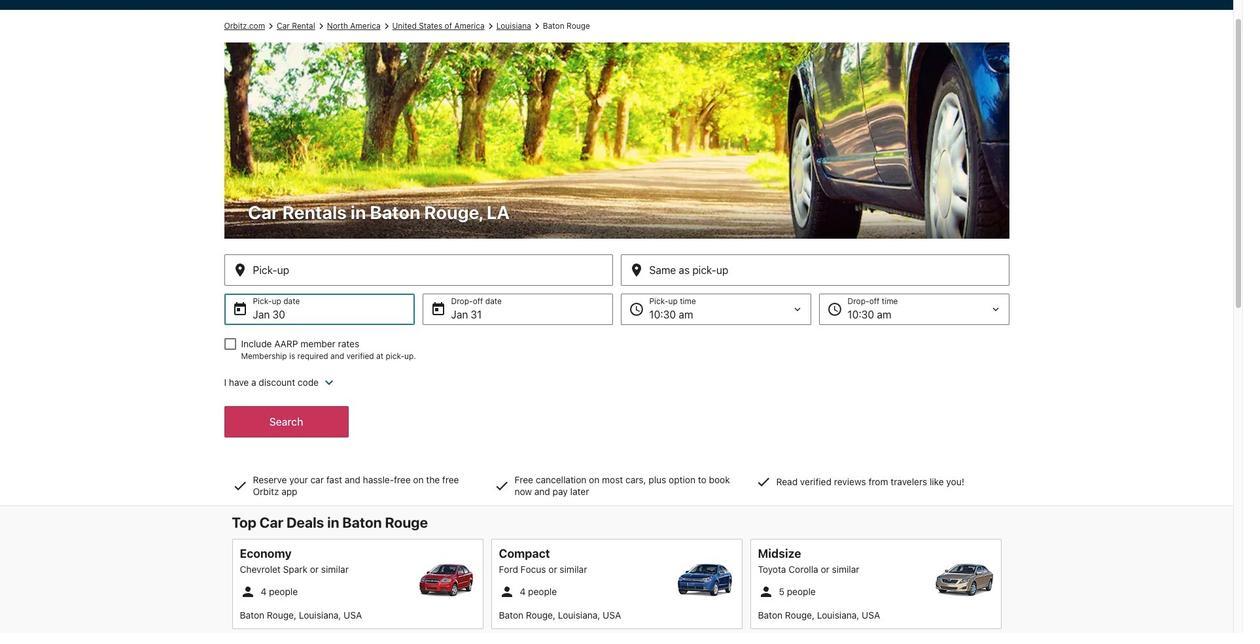 Task type: locate. For each thing, give the bounding box(es) containing it.
2 directional image from the left
[[315, 20, 327, 32]]

small image right chevrolet spark image
[[499, 584, 515, 600]]

main content
[[0, 10, 1233, 633]]

ford focus image
[[675, 564, 734, 597]]

chevrolet spark image
[[416, 564, 475, 597]]

2 small image from the left
[[758, 584, 774, 600]]

1 horizontal spatial directional image
[[531, 20, 543, 32]]

directional image
[[265, 20, 277, 32], [315, 20, 327, 32], [485, 20, 496, 32]]

1 directional image from the left
[[380, 20, 392, 32]]

directional image
[[380, 20, 392, 32], [531, 20, 543, 32]]

1 small image from the left
[[499, 584, 515, 600]]

small image
[[499, 584, 515, 600], [758, 584, 774, 600]]

0 horizontal spatial directional image
[[265, 20, 277, 32]]

small image right ford focus "image"
[[758, 584, 774, 600]]

1 horizontal spatial directional image
[[315, 20, 327, 32]]

0 horizontal spatial directional image
[[380, 20, 392, 32]]

0 horizontal spatial small image
[[499, 584, 515, 600]]

breadcrumbs region
[[0, 10, 1233, 506]]

1 directional image from the left
[[265, 20, 277, 32]]

small image for ford focus "image"
[[499, 584, 515, 600]]

2 horizontal spatial directional image
[[485, 20, 496, 32]]

3 directional image from the left
[[485, 20, 496, 32]]

1 horizontal spatial small image
[[758, 584, 774, 600]]



Task type: vqa. For each thing, say whether or not it's contained in the screenshot.
perfect on the left
no



Task type: describe. For each thing, give the bounding box(es) containing it.
2 directional image from the left
[[531, 20, 543, 32]]

small image for the "toyota corolla" image
[[758, 584, 774, 600]]

small image
[[240, 584, 255, 600]]

toyota corolla image
[[935, 564, 993, 597]]



